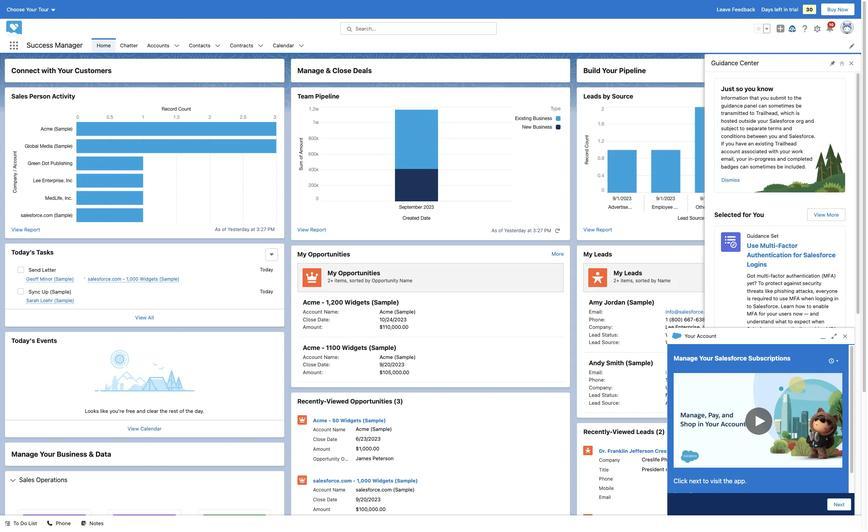Task type: locate. For each thing, give the bounding box(es) containing it.
know
[[757, 85, 774, 92]]

1 1 (800) 667-6389 from the top
[[666, 317, 709, 323]]

0 vertical spatial amount:
[[303, 324, 323, 331]]

account name down owner
[[313, 488, 346, 493]]

salesforce. down the required
[[753, 303, 780, 310]]

opportunities for my opportunities 2+ items, sorted by opportunity name
[[338, 270, 380, 277]]

& left data
[[89, 451, 94, 459]]

items, inside my leads 2+ items, sorted by name
[[621, 278, 634, 284]]

2 items, from the left
[[621, 278, 634, 284]]

security
[[803, 280, 822, 287]]

text default image inside notes button
[[81, 521, 86, 527]]

6389
[[696, 317, 709, 323], [696, 377, 709, 383]]

to up automatically
[[788, 319, 793, 325]]

widgets right 1100
[[342, 344, 367, 351]]

0 vertical spatial 1 (800) 667-6389
[[666, 317, 709, 323]]

accounts list item
[[143, 38, 184, 53]]

1 account name from the top
[[313, 427, 346, 433]]

3 view report from the left
[[584, 227, 612, 233]]

0 vertical spatial like
[[765, 288, 773, 294]]

4 lead from the top
[[589, 400, 601, 406]]

with up progress
[[769, 148, 779, 154]]

subject
[[721, 125, 739, 132]]

1 vertical spatial acme (sample)
[[380, 354, 416, 360]]

lead status:
[[589, 332, 619, 338], [589, 392, 619, 399]]

2 source: from the top
[[602, 400, 620, 406]]

amount for salesforce.com
[[313, 507, 330, 513]]

salesforce up (mfa)
[[804, 252, 836, 259]]

9/20/2023 up $105,000.00
[[380, 362, 405, 368]]

2 lead source: from the top
[[589, 400, 620, 406]]

3 lead from the top
[[589, 392, 601, 399]]

2+ for &
[[328, 278, 333, 284]]

1 set from the top
[[771, 233, 779, 239]]

your inside "popup button"
[[26, 6, 37, 13]]

3:​27 for connect with your customers
[[256, 227, 266, 233]]

pm
[[268, 227, 275, 233], [544, 228, 551, 234], [831, 228, 838, 234]]

0 vertical spatial opportunities
[[308, 251, 350, 258]]

report up my opportunities link
[[310, 227, 326, 233]]

source: for smith
[[602, 400, 620, 406]]

0 vertical spatial is
[[796, 110, 800, 116]]

0 vertical spatial in
[[784, 6, 788, 13]]

2 amount from the top
[[313, 507, 330, 513]]

2 2+ from the left
[[614, 278, 620, 284]]

0 vertical spatial set
[[771, 233, 779, 239]]

guidance set use multi-factor authentication for salesforce logins
[[747, 233, 836, 268]]

of for leads by source
[[785, 228, 789, 234]]

your inside get started with salesforce and learn how to make it work for your bottom line.
[[804, 463, 814, 469]]

guidance inside guidance set use multi-factor authentication for salesforce logins
[[747, 233, 770, 239]]

1,200
[[326, 299, 343, 306]]

667- up universal technologies
[[684, 377, 696, 383]]

2 sorted from the left
[[636, 278, 650, 284]]

for down factor
[[793, 252, 802, 259]]

trailhead inside trailhead salesforce user basics
[[747, 434, 769, 440]]

phone: for andy
[[589, 377, 606, 383]]

by up acme - 1,200 widgets (sample)
[[365, 278, 371, 284]]

1 amount: from the top
[[303, 324, 323, 331]]

1 vertical spatial company:
[[589, 385, 613, 391]]

yesterday
[[228, 227, 250, 233], [504, 228, 526, 234], [791, 228, 812, 234]]

1 vertical spatial 1 (800) 667-6389
[[666, 377, 709, 383]]

opportunity
[[372, 278, 398, 284], [313, 456, 340, 462]]

guidance left center
[[712, 60, 738, 67]]

acme (sample) up 6/23/2023
[[356, 426, 392, 433]]

text default image inside phone button
[[47, 521, 53, 527]]

trailhead salesforce user basics
[[747, 434, 817, 450]]

account for acme - 1100 widgets (sample)
[[303, 354, 323, 360]]

1 lead from the top
[[589, 332, 601, 338]]

1 vertical spatial in
[[835, 296, 839, 302]]

1 vertical spatial &
[[89, 451, 94, 459]]

geoff
[[26, 276, 39, 282]]

1 email: from the top
[[589, 309, 603, 315]]

2+ for your
[[614, 278, 620, 284]]

account name for acme
[[313, 427, 346, 433]]

0 horizontal spatial viewed
[[327, 398, 349, 405]]

0 horizontal spatial opportunity
[[313, 456, 340, 462]]

1 name: from the top
[[324, 309, 339, 315]]

more for manage & close deals
[[552, 251, 564, 257]]

view report up my opportunities link
[[297, 227, 326, 233]]

dismiss button
[[721, 174, 740, 186]]

set inside guidance set define your sales process
[[771, 370, 779, 376]]

for inside guidance set use multi-factor authentication for salesforce logins
[[793, 252, 802, 259]]

1 (800) 667-6389 up lee enterprise, inc
[[666, 317, 709, 323]]

1 vertical spatial opportunity
[[313, 456, 340, 462]]

learn how to guide reps through the sales process.
[[747, 391, 833, 405]]

define your sales process button
[[747, 378, 826, 387]]

for up understand
[[759, 311, 766, 317]]

the right through
[[826, 391, 833, 397]]

1 horizontal spatial learn
[[781, 303, 794, 310]]

name inside my opportunities 2+ items, sorted by opportunity name
[[400, 278, 413, 284]]

text default image
[[258, 43, 264, 49], [672, 332, 682, 341], [81, 521, 86, 527]]

2 info@salesforce.com from the top
[[666, 369, 715, 376]]

text default image inside contacts list item
[[215, 43, 221, 49]]

can
[[759, 102, 767, 109], [740, 163, 749, 170]]

info@salesforce.com for amy jordan (sample)
[[666, 309, 715, 315]]

how inside get started with salesforce and learn how to make it work for your bottom line.
[[747, 463, 757, 469]]

learn inside the learn how to guide reps through the sales process.
[[747, 391, 760, 397]]

jordan
[[604, 299, 625, 306], [621, 517, 639, 523]]

steps for use multi-factor authentication for salesforce logins
[[827, 345, 839, 350]]

source: up the smith
[[602, 340, 620, 346]]

mfa
[[790, 296, 800, 302], [747, 311, 758, 317], [826, 326, 837, 332]]

guidance up use
[[747, 233, 770, 239]]

2 horizontal spatial text default image
[[672, 332, 682, 341]]

jordan down my leads 2+ items, sorted by name
[[604, 299, 625, 306]]

your
[[758, 118, 768, 124], [780, 148, 791, 154], [737, 156, 747, 162], [767, 311, 778, 317], [755, 334, 766, 340], [804, 463, 814, 469]]

list
[[92, 38, 862, 53]]

1 vertical spatial guidance
[[747, 233, 770, 239]]

1 view report from the left
[[11, 227, 40, 233]]

0 horizontal spatial 3:​27
[[256, 227, 266, 233]]

widgets right 50 on the bottom of page
[[340, 418, 362, 424]]

jordan right mr.
[[621, 517, 639, 523]]

2+ up the '1,200'
[[328, 278, 333, 284]]

franklin
[[608, 448, 628, 454]]

2 close date from the top
[[313, 497, 337, 503]]

process
[[802, 379, 826, 386]]

mr. amy jordan (sample) link
[[594, 511, 732, 532]]

today for send letter
[[260, 267, 273, 273]]

2 close date: from the top
[[303, 362, 330, 368]]

2 1 from the top
[[666, 377, 668, 383]]

1 date: from the top
[[318, 317, 330, 323]]

1 status: from the top
[[602, 332, 619, 338]]

how up process.
[[762, 391, 772, 397]]

0 horizontal spatial mfa
[[747, 311, 758, 317]]

at for connect with your customers
[[251, 227, 255, 233]]

when down attacks,
[[802, 296, 814, 302]]

company:
[[589, 324, 613, 331], [589, 385, 613, 391]]

2 email: from the top
[[589, 369, 603, 376]]

email: down andy
[[589, 369, 603, 376]]

lead source: for amy
[[589, 340, 620, 346]]

phone inside "phone mobile email"
[[599, 477, 613, 482]]

sales for sales person activity
[[11, 93, 28, 100]]

text default image right contracts
[[258, 43, 264, 49]]

(800)
[[669, 317, 683, 323], [669, 377, 683, 383]]

1 lead source: from the top
[[589, 340, 620, 346]]

calendar right contracts "list item"
[[273, 42, 294, 48]]

more for build your pipeline
[[838, 251, 850, 257]]

widgets right the '1,200'
[[345, 299, 370, 306]]

0 horizontal spatial salesforce.com - 1,000 widgets (sample)
[[88, 276, 179, 282]]

and inside the got multi-factor authentication (mfa) yet? to protect against security threats like phishing attacks, everyone is required to use mfa when logging in to salesforce. learn how to enable mfa for your users now — and understand what to expect when salesforce automatically enables mfa for your org.
[[810, 311, 819, 317]]

to inside the learn how to guide reps through the sales process.
[[773, 391, 778, 397]]

to down multi-
[[758, 280, 764, 287]]

0 vertical spatial steps
[[827, 345, 839, 350]]

sales operations button
[[5, 472, 284, 489]]

set up define your sales process button
[[771, 370, 779, 376]]

1 vertical spatial trailhead
[[747, 434, 769, 440]]

your inside guidance set define your sales process
[[768, 379, 782, 386]]

salesforce inside guidance set use multi-factor authentication for salesforce logins
[[804, 252, 836, 259]]

to left the visit
[[703, 478, 709, 485]]

acme (sample) for acme - 1,200 widgets (sample)
[[380, 309, 416, 315]]

events
[[37, 337, 57, 344]]

more inside button
[[827, 212, 839, 218]]

2 date: from the top
[[318, 362, 330, 368]]

2 more link from the left
[[838, 251, 850, 257]]

0 horizontal spatial pm
[[268, 227, 275, 233]]

1 (800) 667-6389 for andy smith (sample)
[[666, 377, 709, 383]]

like right looks at the bottom of page
[[100, 408, 108, 415]]

get started with salesforce and learn how to make it work for your bottom line.
[[747, 455, 835, 477]]

widgets for $105,000.00
[[342, 344, 367, 351]]

1 horizontal spatial is
[[796, 110, 800, 116]]

acme (sample) up $105,000.00
[[380, 354, 416, 360]]

2 horizontal spatial yesterday
[[791, 228, 812, 234]]

free
[[126, 408, 135, 415]]

viewed up 50 on the bottom of page
[[327, 398, 349, 405]]

0 horizontal spatial 2+
[[328, 278, 333, 284]]

account for acme - 1,200 widgets (sample)
[[303, 309, 323, 315]]

view
[[814, 212, 826, 218], [11, 227, 23, 233], [297, 227, 309, 233], [584, 227, 595, 233], [135, 315, 147, 321], [128, 426, 139, 432]]

mr. amy jordan (sample)
[[599, 517, 663, 523]]

sorted for pipeline
[[636, 278, 650, 284]]

0 vertical spatial how
[[796, 303, 806, 310]]

1 date from the top
[[327, 437, 337, 443]]

2 account name: from the top
[[303, 354, 339, 360]]

1 amount from the top
[[313, 447, 330, 452]]

text default image inside your account link
[[672, 332, 682, 341]]

close date: down 1100
[[303, 362, 330, 368]]

1 horizontal spatial pipeline
[[619, 67, 646, 75]]

tour
[[38, 6, 49, 13]]

my inside my leads 2+ items, sorted by name
[[614, 270, 623, 277]]

terms
[[768, 125, 782, 132]]

account name for salesforce.com
[[313, 488, 346, 493]]

set for multi-
[[771, 233, 779, 239]]

up
[[42, 289, 49, 295]]

date
[[327, 437, 337, 443], [327, 497, 337, 503]]

1 items, from the left
[[335, 278, 348, 284]]

phone up mobile
[[599, 477, 613, 482]]

is inside the got multi-factor authentication (mfa) yet? to protect against security threats like phishing attacks, everyone is required to use mfa when logging in to salesforce. learn how to enable mfa for your users now — and understand what to expect when salesforce automatically enables mfa for your org.
[[747, 296, 751, 302]]

0 horizontal spatial view report
[[11, 227, 40, 233]]

opportunity inside my opportunities 2+ items, sorted by opportunity name
[[372, 278, 398, 284]]

to down "outside"
[[740, 125, 745, 132]]

sales
[[747, 398, 759, 405]]

to inside button
[[13, 521, 19, 527]]

search... button
[[340, 22, 497, 35]]

my for my leads 2+ items, sorted by name
[[614, 270, 623, 277]]

2 6389 from the top
[[696, 377, 709, 383]]

to down threats
[[747, 303, 752, 310]]

text default image inside contracts "list item"
[[258, 43, 264, 49]]

how inside the got multi-factor authentication (mfa) yet? to protect against security threats like phishing attacks, everyone is required to use mfa when logging in to salesforce. learn how to enable mfa for your users now — and understand what to expect when salesforce automatically enables mfa for your org.
[[796, 303, 806, 310]]

protect
[[766, 280, 783, 287]]

2 info@salesforce.com link from the top
[[666, 369, 715, 376]]

1 view report link from the left
[[11, 226, 40, 234]]

1 info@salesforce.com link from the top
[[666, 309, 715, 315]]

lee enterprise, inc
[[666, 324, 710, 331]]

1 horizontal spatial as
[[492, 228, 497, 234]]

by inside my opportunities 2+ items, sorted by opportunity name
[[365, 278, 371, 284]]

2 name: from the top
[[324, 354, 339, 360]]

lead for working
[[589, 332, 601, 338]]

close for salesforce.com - 1,000 widgets (sample)
[[313, 497, 326, 503]]

manage inside your account status
[[674, 355, 698, 362]]

account for acme - 50 widgets (sample)
[[313, 427, 331, 433]]

0 horizontal spatial to
[[13, 521, 19, 527]]

1 horizontal spatial in
[[835, 296, 839, 302]]

2 report from the left
[[310, 227, 326, 233]]

0 horizontal spatial 1,000
[[126, 276, 138, 282]]

trailhead up 'get'
[[747, 434, 769, 440]]

2 amount: from the top
[[303, 369, 323, 376]]

1 2+ from the left
[[328, 278, 333, 284]]

- for $100,000.00
[[353, 478, 356, 484]]

2 view report from the left
[[297, 227, 326, 233]]

enables
[[807, 326, 825, 332]]

email:
[[589, 309, 603, 315], [589, 369, 603, 376]]

0 vertical spatial name:
[[324, 309, 339, 315]]

sorted inside my leads 2+ items, sorted by name
[[636, 278, 650, 284]]

1 horizontal spatial 2+
[[614, 278, 620, 284]]

$110,000.00
[[380, 324, 409, 331]]

0 vertical spatial operations
[[672, 467, 698, 473]]

1 vertical spatial 9/20/2023
[[356, 497, 381, 503]]

and
[[806, 118, 814, 124], [784, 125, 792, 132], [779, 133, 788, 139], [777, 156, 786, 162], [810, 311, 819, 317], [137, 408, 145, 415], [813, 455, 822, 461], [700, 467, 709, 473]]

1 vertical spatial phone
[[56, 521, 71, 527]]

close date for acme
[[313, 437, 337, 443]]

1 close date from the top
[[313, 437, 337, 443]]

as of yesterday at 3:​27 pm for build your pipeline
[[778, 228, 838, 234]]

person
[[29, 93, 50, 100]]

2 vertical spatial salesforce.com
[[356, 487, 392, 493]]

process.
[[761, 398, 781, 405]]

phone inside button
[[56, 521, 71, 527]]

1 vertical spatial sales
[[784, 379, 800, 386]]

1 (800) from the top
[[669, 317, 683, 323]]

phone left notes button
[[56, 521, 71, 527]]

phone for phone
[[56, 521, 71, 527]]

1 lead status: from the top
[[589, 332, 619, 338]]

1 report from the left
[[24, 227, 40, 233]]

of for dr. franklin jefferson cresino
[[666, 467, 671, 473]]

$100,000.00
[[356, 507, 386, 513]]

geoff minor (sample)
[[26, 276, 74, 282]]

view report link up the today's
[[11, 226, 40, 234]]

manage your salesforce subscriptions
[[674, 355, 791, 362]]

salesforce. inside the got multi-factor authentication (mfa) yet? to protect against security threats like phishing attacks, everyone is required to use mfa when logging in to salesforce. learn how to enable mfa for your users now — and understand what to expect when salesforce automatically enables mfa for your org.
[[753, 303, 780, 310]]

1 vertical spatial name:
[[324, 354, 339, 360]]

1 more link from the left
[[552, 251, 564, 257]]

1 667- from the top
[[684, 317, 696, 323]]

my leads 2+ items, sorted by name
[[614, 270, 671, 284]]

learn
[[823, 455, 835, 461]]

2 (800) from the top
[[669, 377, 683, 383]]

work inside get started with salesforce and learn how to make it work for your bottom line.
[[783, 463, 794, 469]]

is down threats
[[747, 296, 751, 302]]

manage your business & data
[[11, 451, 111, 459]]

your left in-
[[737, 156, 747, 162]]

can down in-
[[740, 163, 749, 170]]

to down started
[[758, 463, 763, 469]]

0 vertical spatial account name:
[[303, 309, 339, 315]]

your up guide at bottom right
[[768, 379, 782, 386]]

& up team pipeline
[[326, 67, 331, 75]]

threats
[[747, 288, 764, 294]]

your account
[[685, 333, 717, 339]]

your left bottom
[[804, 463, 814, 469]]

1 horizontal spatial view report
[[297, 227, 326, 233]]

account inside status
[[697, 333, 717, 339]]

viewed for pipeline
[[613, 429, 635, 436]]

sorted for close
[[350, 278, 364, 284]]

0 vertical spatial close date:
[[303, 317, 330, 323]]

widgets for $100,000.00
[[373, 478, 394, 484]]

learn up users
[[781, 303, 794, 310]]

acme left 50 on the bottom of page
[[313, 418, 327, 424]]

report for deals
[[310, 227, 326, 233]]

1 sorted from the left
[[350, 278, 364, 284]]

6389 up technologies
[[696, 377, 709, 383]]

is
[[796, 110, 800, 116], [747, 296, 751, 302]]

close date for salesforce.com
[[313, 497, 337, 503]]

0 horizontal spatial more link
[[552, 251, 564, 257]]

sales inside dropdown button
[[19, 477, 34, 484]]

1 horizontal spatial trailhead
[[775, 141, 797, 147]]

pipeline right the team
[[315, 93, 340, 100]]

widgets inside the salesforce.com - 1,000 widgets (sample) link
[[140, 276, 158, 282]]

0 vertical spatial calendar
[[273, 42, 294, 48]]

by for build your pipeline
[[651, 278, 657, 284]]

how
[[796, 303, 806, 310], [762, 391, 772, 397], [747, 463, 757, 469]]

name: down the '1,200'
[[324, 309, 339, 315]]

0 horizontal spatial is
[[747, 296, 751, 302]]

name: for 1100
[[324, 354, 339, 360]]

it
[[779, 463, 782, 469]]

like inside the got multi-factor authentication (mfa) yet? to protect against security threats like phishing attacks, everyone is required to use mfa when logging in to salesforce. learn how to enable mfa for your users now — and understand what to expect when salesforce automatically enables mfa for your org.
[[765, 288, 773, 294]]

your left tour
[[26, 6, 37, 13]]

1 vertical spatial status:
[[602, 392, 619, 399]]

group
[[754, 24, 771, 33]]

0 horizontal spatial items,
[[335, 278, 348, 284]]

2+ up "amy jordan (sample)"
[[614, 278, 620, 284]]

by inside my leads 2+ items, sorted by name
[[651, 278, 657, 284]]

calendar list item
[[268, 38, 309, 53]]

to right 'submit'
[[788, 95, 793, 101]]

close for acme - 50 widgets (sample)
[[313, 437, 326, 443]]

phone for phone mobile email
[[599, 477, 613, 482]]

0 vertical spatial be
[[796, 102, 802, 109]]

lead status: down andy
[[589, 392, 619, 399]]

with inside get started with salesforce and learn how to make it work for your bottom line.
[[775, 455, 785, 461]]

info@salesforce.com up universal technologies
[[666, 369, 715, 376]]

1 for andy smith (sample)
[[666, 377, 668, 383]]

salesforce. inside the just so you know information that you submit to the guidance panel can sometimes be transmitted to trailhead, which is hosted outside your salesforce org and subject to separate terms and conditions between you and salesforce. if you have an existing trailhead account associated with your work email, your in-progress and completed badges can sometimes be included.
[[789, 133, 816, 139]]

1 steps from the top
[[827, 345, 839, 350]]

account name: down the '1,200'
[[303, 309, 339, 315]]

0 vertical spatial salesforce.com
[[88, 276, 121, 282]]

org
[[796, 118, 804, 124]]

date: down the '1,200'
[[318, 317, 330, 323]]

sometimes down progress
[[750, 163, 776, 170]]

step 1/2
[[674, 492, 693, 499]]

today for sync up (sample)
[[260, 289, 273, 295]]

1 source: from the top
[[602, 340, 620, 346]]

1 vertical spatial set
[[771, 370, 779, 376]]

trailhead inside the just so you know information that you submit to the guidance panel can sometimes be transmitted to trailhead, which is hosted outside your salesforce org and subject to separate terms and conditions between you and salesforce. if you have an existing trailhead account associated with your work email, your in-progress and completed badges can sometimes be included.
[[775, 141, 797, 147]]

recently-viewed leads (2)
[[584, 429, 665, 436]]

1 vertical spatial like
[[100, 408, 108, 415]]

to inside the got multi-factor authentication (mfa) yet? to protect against security threats like phishing attacks, everyone is required to use mfa when logging in to salesforce. learn how to enable mfa for your users now — and understand what to expect when salesforce automatically enables mfa for your org.
[[758, 280, 764, 287]]

for inside get started with salesforce and learn how to make it work for your bottom line.
[[796, 463, 802, 469]]

items, for close
[[335, 278, 348, 284]]

(800) up universal in the bottom of the page
[[669, 377, 683, 383]]

2 vertical spatial sales
[[19, 477, 34, 484]]

sorted inside my opportunities 2+ items, sorted by opportunity name
[[350, 278, 364, 284]]

view report up the today's
[[11, 227, 40, 233]]

required
[[752, 296, 772, 302]]

letter
[[42, 267, 56, 273]]

company: down "amy jordan (sample)"
[[589, 324, 613, 331]]

2 account name from the top
[[313, 488, 346, 493]]

items, for pipeline
[[621, 278, 634, 284]]

1 vertical spatial lead status:
[[589, 392, 619, 399]]

email: down "amy jordan (sample)"
[[589, 309, 603, 315]]

2 today from the top
[[260, 289, 273, 295]]

0 vertical spatial trailhead
[[775, 141, 797, 147]]

in inside the got multi-factor authentication (mfa) yet? to protect against security threats like phishing attacks, everyone is required to use mfa when logging in to salesforce. learn how to enable mfa for your users now — and understand what to expect when salesforce automatically enables mfa for your org.
[[835, 296, 839, 302]]

manage for manage & close deals
[[297, 67, 324, 75]]

1 horizontal spatial sorted
[[636, 278, 650, 284]]

2 date from the top
[[327, 497, 337, 503]]

close date
[[313, 437, 337, 443], [313, 497, 337, 503]]

the inside the just so you know information that you submit to the guidance panel can sometimes be transmitted to trailhead, which is hosted outside your salesforce org and subject to separate terms and conditions between you and salesforce. if you have an existing trailhead account associated with your work email, your in-progress and completed badges can sometimes be included.
[[794, 95, 802, 101]]

learn up sales
[[747, 391, 760, 397]]

0 vertical spatial when
[[802, 296, 814, 302]]

mfa right enables
[[826, 326, 837, 332]]

you
[[745, 85, 756, 92], [761, 95, 769, 101], [769, 133, 778, 139], [726, 141, 734, 147]]

guidance for guidance set define your sales process
[[747, 370, 770, 376]]

how up the line.
[[747, 463, 757, 469]]

2 horizontal spatial as
[[778, 228, 783, 234]]

report up my leads
[[596, 227, 612, 233]]

2 1 (800) 667-6389 from the top
[[666, 377, 709, 383]]

to
[[788, 95, 793, 101], [750, 110, 755, 116], [740, 125, 745, 132], [774, 296, 778, 302], [747, 303, 752, 310], [807, 303, 812, 310], [788, 319, 793, 325], [773, 391, 778, 397], [758, 463, 763, 469], [703, 478, 709, 485]]

2 vertical spatial manage
[[11, 451, 38, 459]]

1 horizontal spatial amy
[[609, 517, 620, 523]]

to down panel
[[750, 110, 755, 116]]

company: down andy
[[589, 385, 613, 391]]

when up enables
[[812, 319, 825, 325]]

info@salesforce.com link up universal technologies
[[666, 369, 715, 376]]

click next to visit the app.
[[674, 478, 747, 485]]

opportunities inside my opportunities 2+ items, sorted by opportunity name
[[338, 270, 380, 277]]

1 horizontal spatial &
[[326, 67, 331, 75]]

2 view report link from the left
[[297, 226, 326, 236]]

6
[[823, 345, 826, 350]]

operations down manage your business & data on the bottom
[[36, 477, 67, 484]]

source: for jordan
[[602, 340, 620, 346]]

1 6389 from the top
[[696, 317, 709, 323]]

0 horizontal spatial as
[[215, 227, 221, 233]]

2 set from the top
[[771, 370, 779, 376]]

accounts link
[[143, 38, 174, 53]]

manage down website
[[674, 355, 698, 362]]

by
[[603, 93, 611, 100], [365, 278, 371, 284], [651, 278, 657, 284]]

1 phone: from the top
[[589, 317, 606, 323]]

of
[[222, 227, 226, 233], [499, 228, 503, 234], [785, 228, 789, 234], [179, 408, 184, 415], [666, 467, 671, 473]]

trailhead down terms
[[775, 141, 797, 147]]

0 horizontal spatial trailhead
[[747, 434, 769, 440]]

1 vertical spatial manage
[[674, 355, 698, 362]]

acme left 1100
[[303, 344, 320, 351]]

1 up universal in the bottom of the page
[[666, 377, 668, 383]]

(800) up lee
[[669, 317, 683, 323]]

steps right 6
[[827, 345, 839, 350]]

use
[[780, 296, 788, 302]]

set inside guidance set use multi-factor authentication for salesforce logins
[[771, 233, 779, 239]]

view report link up my opportunities link
[[297, 226, 326, 236]]

at for build your pipeline
[[814, 228, 818, 234]]

today's events
[[11, 337, 57, 344]]

1 vertical spatial to
[[13, 521, 19, 527]]

and up click next to visit the app.
[[700, 467, 709, 473]]

sales
[[11, 93, 28, 100], [784, 379, 800, 386], [19, 477, 34, 484]]

guidance for guidance set use multi-factor authentication for salesforce logins
[[747, 233, 770, 239]]

trailhead
[[775, 141, 797, 147], [747, 434, 769, 440]]

1 horizontal spatial how
[[762, 391, 772, 397]]

1 vertical spatial viewed
[[613, 429, 635, 436]]

1 vertical spatial operations
[[36, 477, 67, 484]]

2 lead from the top
[[589, 340, 601, 346]]

pm for build your pipeline
[[831, 228, 838, 234]]

account for salesforce.com - 1,000 widgets (sample)
[[313, 488, 331, 493]]

acme - 1,200 widgets (sample)
[[303, 299, 399, 306]]

more link for manage & close deals
[[552, 251, 564, 257]]

0 vertical spatial can
[[759, 102, 767, 109]]

2+ inside my opportunities 2+ items, sorted by opportunity name
[[328, 278, 333, 284]]

1 1 from the top
[[666, 317, 668, 323]]

salesforce down understand
[[747, 326, 772, 332]]

jefferson
[[629, 448, 654, 454]]

opportunity owner james peterson
[[313, 456, 394, 462]]

by up "amy jordan (sample)"
[[651, 278, 657, 284]]

1 info@salesforce.com from the top
[[666, 309, 715, 315]]

1 vertical spatial work
[[783, 463, 794, 469]]

1 vertical spatial be
[[777, 163, 783, 170]]

amount for acme
[[313, 447, 330, 452]]

owner
[[341, 456, 356, 462]]

1 company: from the top
[[589, 324, 613, 331]]

in-
[[749, 156, 755, 162]]

2 vertical spatial how
[[747, 463, 757, 469]]

0 horizontal spatial like
[[100, 408, 108, 415]]

items, inside my opportunities 2+ items, sorted by opportunity name
[[335, 278, 348, 284]]

salesforce down your account link
[[715, 355, 747, 362]]

0 vertical spatial learn
[[781, 303, 794, 310]]

text default image inside calendar list item
[[299, 43, 304, 49]]

info@salesforce.com
[[666, 309, 715, 315], [666, 369, 715, 376]]

like down protect
[[765, 288, 773, 294]]

1 vertical spatial salesforce.
[[753, 303, 780, 310]]

to inside your account status
[[703, 478, 709, 485]]

universal technologies
[[666, 385, 720, 391]]

pipeline up source
[[619, 67, 646, 75]]

0 vertical spatial (800)
[[669, 317, 683, 323]]

1 account name: from the top
[[303, 309, 339, 315]]

0 vertical spatial lead status:
[[589, 332, 619, 338]]

my inside my opportunities 2+ items, sorted by opportunity name
[[328, 270, 337, 277]]

2 company: from the top
[[589, 385, 613, 391]]

1 horizontal spatial phone
[[599, 477, 613, 482]]

2 status: from the top
[[602, 392, 619, 399]]

leave
[[717, 6, 731, 13]]

1 vertical spatial 6389
[[696, 377, 709, 383]]

0 vertical spatial date:
[[318, 317, 330, 323]]

guidance inside guidance set define your sales process
[[747, 370, 770, 376]]

2+ inside my leads 2+ items, sorted by name
[[614, 278, 620, 284]]

contracts list item
[[225, 38, 268, 53]]

1 vertical spatial 1
[[666, 377, 668, 383]]

1 close date: from the top
[[303, 317, 330, 323]]

is inside the just so you know information that you submit to the guidance panel can sometimes be transmitted to trailhead, which is hosted outside your salesforce org and subject to separate terms and conditions between you and salesforce. if you have an existing trailhead account associated with your work email, your in-progress and completed badges can sometimes be included.
[[796, 110, 800, 116]]

text default image
[[174, 43, 180, 49], [215, 43, 221, 49], [299, 43, 304, 49], [555, 228, 561, 234], [841, 228, 847, 234], [10, 478, 16, 484], [5, 521, 10, 527], [47, 521, 53, 527]]

1 today from the top
[[260, 267, 273, 273]]

with inside the just so you know information that you submit to the guidance panel can sometimes be transmitted to trailhead, which is hosted outside your salesforce org and subject to separate terms and conditions between you and salesforce. if you have an existing trailhead account associated with your work email, your in-progress and completed badges can sometimes be included.
[[769, 148, 779, 154]]

click
[[674, 478, 688, 485]]

2 lead status: from the top
[[589, 392, 619, 399]]

2 phone: from the top
[[589, 377, 606, 383]]

1 vertical spatial close date
[[313, 497, 337, 503]]

0 vertical spatial info@salesforce.com
[[666, 309, 715, 315]]

salesforce up started
[[747, 443, 779, 450]]

0 vertical spatial today
[[260, 267, 273, 273]]

2 667- from the top
[[684, 377, 696, 383]]

0 vertical spatial email:
[[589, 309, 603, 315]]

lead source: for andy
[[589, 400, 620, 406]]

calendar down clear
[[140, 426, 162, 432]]

6389 up the inc on the bottom of the page
[[696, 317, 709, 323]]

0 vertical spatial 667-
[[684, 317, 696, 323]]

2 steps from the top
[[827, 409, 839, 415]]

1 horizontal spatial view report link
[[297, 226, 326, 236]]

view report link for deals
[[297, 226, 326, 236]]

account name:
[[303, 309, 339, 315], [303, 354, 339, 360]]

opportunities for my opportunities
[[308, 251, 350, 258]]

salesforce inside the got multi-factor authentication (mfa) yet? to protect against security threats like phishing attacks, everyone is required to use mfa when logging in to salesforce. learn how to enable mfa for your users now — and understand what to expect when salesforce automatically enables mfa for your org.
[[747, 326, 772, 332]]

company: for andy
[[589, 385, 613, 391]]

2 vertical spatial with
[[775, 455, 785, 461]]

just
[[721, 85, 735, 92]]



Task type: describe. For each thing, give the bounding box(es) containing it.
got
[[747, 273, 756, 279]]

connect with your customers
[[11, 67, 112, 75]]

logging
[[816, 296, 833, 302]]

left
[[775, 6, 783, 13]]

0 vertical spatial sometimes
[[769, 102, 795, 109]]

as of yesterday at 3:​27 pm for connect with your customers
[[215, 227, 275, 233]]

buy
[[828, 6, 837, 13]]

0 vertical spatial salesforce.com - 1,000 widgets (sample)
[[88, 276, 179, 282]]

report for customers
[[24, 227, 40, 233]]

3 report from the left
[[596, 227, 612, 233]]

use
[[747, 242, 759, 249]]

1 vertical spatial jordan
[[621, 517, 639, 523]]

1 (800) 667-6389 for amy jordan (sample)
[[666, 317, 709, 323]]

list containing home
[[92, 38, 862, 53]]

info@salesforce.com link for andy smith (sample)
[[666, 369, 715, 376]]

viewed for close
[[327, 398, 349, 405]]

pharmaceutical
[[661, 457, 698, 463]]

your account status
[[667, 328, 855, 516]]

phishing
[[775, 288, 795, 294]]

text default image for your account
[[672, 332, 682, 341]]

acme (sample) for acme - 1100 widgets (sample)
[[380, 354, 416, 360]]

feedback
[[732, 6, 755, 13]]

leads by source
[[584, 93, 633, 100]]

mobile
[[599, 486, 614, 492]]

account name: for 1100
[[303, 354, 339, 360]]

1 vertical spatial pipeline
[[315, 93, 340, 100]]

1 horizontal spatial salesforce.com
[[313, 478, 352, 484]]

your down your account
[[700, 355, 713, 362]]

choose your tour button
[[6, 3, 56, 16]]

creslife pharmaceutical
[[642, 457, 698, 463]]

0 horizontal spatial &
[[89, 451, 94, 459]]

salesforce inside trailhead salesforce user basics
[[747, 443, 779, 450]]

your left org.
[[755, 334, 766, 340]]

667- for andy smith (sample)
[[684, 377, 696, 383]]

1 horizontal spatial 3:​27
[[533, 228, 543, 234]]

status: for smith
[[602, 392, 619, 399]]

- for $105,000.00
[[322, 344, 325, 351]]

recently- for build
[[584, 429, 613, 436]]

today's
[[11, 337, 35, 344]]

0 horizontal spatial calendar
[[140, 426, 162, 432]]

build your pipeline
[[584, 67, 646, 75]]

667- for amy jordan (sample)
[[684, 317, 696, 323]]

success manager
[[27, 41, 83, 49]]

1 vertical spatial salesforce.com - 1,000 widgets (sample)
[[313, 478, 418, 484]]

attacks,
[[796, 288, 815, 294]]

info@salesforce.com link for amy jordan (sample)
[[666, 309, 715, 315]]

my for my opportunities 2+ items, sorted by opportunity name
[[328, 270, 337, 277]]

email: for andy
[[589, 369, 603, 376]]

guidance for guidance center
[[712, 60, 738, 67]]

to inside get started with salesforce and learn how to make it work for your bottom line.
[[758, 463, 763, 469]]

understand
[[747, 319, 774, 325]]

to left use
[[774, 296, 778, 302]]

home
[[97, 42, 111, 48]]

status: for jordan
[[602, 332, 619, 338]]

contracts link
[[225, 38, 258, 53]]

title
[[599, 467, 609, 473]]

president of operations and procurement
[[642, 467, 740, 473]]

home link
[[92, 38, 115, 53]]

text default image inside accounts list item
[[174, 43, 180, 49]]

connect
[[11, 67, 40, 75]]

phone mobile email
[[599, 477, 614, 501]]

sync
[[29, 289, 40, 295]]

3 view report link from the left
[[584, 226, 612, 236]]

yesterday for build your pipeline
[[791, 228, 812, 234]]

authentication
[[747, 252, 792, 259]]

dismiss
[[722, 177, 740, 183]]

close date: for 1100
[[303, 362, 330, 368]]

customers
[[75, 67, 112, 75]]

0 vertical spatial &
[[326, 67, 331, 75]]

you down know
[[761, 95, 769, 101]]

my for my leads
[[584, 251, 593, 258]]

name inside my leads 2+ items, sorted by name
[[658, 278, 671, 284]]

1 horizontal spatial operations
[[672, 467, 698, 473]]

your account link
[[668, 329, 855, 345]]

subscriptions
[[749, 355, 791, 362]]

2 vertical spatial mfa
[[826, 326, 837, 332]]

as for build your pipeline
[[778, 228, 783, 234]]

close date: for 1,200
[[303, 317, 330, 323]]

you
[[753, 211, 764, 219]]

days
[[762, 6, 773, 13]]

tasks
[[36, 249, 54, 256]]

next button
[[827, 499, 852, 511]]

clear
[[147, 408, 158, 415]]

account name: for 1,200
[[303, 309, 339, 315]]

to up —
[[807, 303, 812, 310]]

company
[[599, 458, 620, 463]]

define
[[747, 379, 767, 386]]

email: for amy
[[589, 309, 603, 315]]

6389 for amy jordan (sample)
[[696, 317, 709, 323]]

conditions
[[721, 133, 746, 139]]

sales for sales operations
[[19, 477, 34, 484]]

how inside the learn how to guide reps through the sales process.
[[762, 391, 772, 397]]

2 vertical spatial opportunities
[[350, 398, 392, 405]]

enable
[[813, 303, 829, 310]]

your right build
[[602, 67, 618, 75]]

text default image for notes
[[81, 521, 86, 527]]

amount: for acme - 1100 widgets (sample)
[[303, 369, 323, 376]]

my leads link
[[584, 250, 612, 258]]

acme (sample) for acme - 50 widgets (sample)
[[356, 426, 392, 433]]

source
[[612, 93, 633, 100]]

which
[[781, 110, 795, 116]]

your down enterprise,
[[685, 333, 696, 339]]

standard product2 image
[[38, 515, 71, 532]]

as for connect with your customers
[[215, 227, 221, 233]]

1100
[[326, 344, 341, 351]]

salesforce inside the just so you know information that you submit to the guidance panel can sometimes be transmitted to trailhead, which is hosted outside your salesforce org and subject to separate terms and conditions between you and salesforce. if you have an existing trailhead account associated with your work email, your in-progress and completed badges can sometimes be included.
[[770, 118, 795, 124]]

looks
[[85, 408, 99, 415]]

acme up 10/24/2023
[[380, 309, 393, 315]]

1 horizontal spatial at
[[528, 228, 532, 234]]

center
[[740, 60, 759, 67]]

got multi-factor authentication (mfa) yet? to protect against security threats like phishing attacks, everyone is required to use mfa when logging in to salesforce. learn how to enable mfa for your users now — and understand what to expect when salesforce automatically enables mfa for your org.
[[747, 273, 839, 340]]

manage for manage your salesforce subscriptions
[[674, 355, 698, 362]]

- for $110,000.00
[[322, 299, 325, 306]]

work inside the just so you know information that you submit to the guidance panel can sometimes be transmitted to trailhead, which is hosted outside your salesforce org and subject to separate terms and conditions between you and salesforce. if you have an existing trailhead account associated with your work email, your in-progress and completed badges can sometimes be included.
[[792, 148, 803, 154]]

date for acme
[[327, 437, 337, 443]]

1 horizontal spatial as of yesterday at 3:​27 pm
[[492, 228, 551, 234]]

view report link for customers
[[11, 226, 40, 234]]

working
[[666, 332, 685, 338]]

9/20/2023 for salesforce.com - 1,000 widgets (sample)
[[356, 497, 381, 503]]

selected for you
[[715, 211, 764, 219]]

you down terms
[[769, 133, 778, 139]]

company: for amy
[[589, 324, 613, 331]]

recently-viewed opportunities (3)
[[297, 398, 403, 405]]

close for acme - 1100 widgets (sample)
[[303, 362, 316, 368]]

trailhead,
[[756, 110, 779, 116]]

and right free
[[137, 408, 145, 415]]

build
[[584, 67, 601, 75]]

new
[[666, 392, 676, 399]]

completed
[[788, 156, 813, 162]]

text default image inside to do list button
[[5, 521, 10, 527]]

0 vertical spatial jordan
[[604, 299, 625, 306]]

$105,000.00
[[380, 369, 410, 376]]

1 vertical spatial can
[[740, 163, 749, 170]]

and inside get started with salesforce and learn how to make it work for your bottom line.
[[813, 455, 822, 461]]

widgets for $110,000.00
[[345, 299, 370, 306]]

operations inside the sales operations dropdown button
[[36, 477, 67, 484]]

30
[[806, 6, 813, 13]]

view report for deals
[[297, 227, 326, 233]]

0 vertical spatial with
[[41, 67, 56, 75]]

and right org at the top of page
[[806, 118, 814, 124]]

rest
[[169, 408, 178, 415]]

sarah
[[26, 298, 39, 304]]

view inside view more button
[[814, 212, 826, 218]]

1 horizontal spatial pm
[[544, 228, 551, 234]]

and right terms
[[784, 125, 792, 132]]

1 horizontal spatial yesterday
[[504, 228, 526, 234]]

the inside the learn how to guide reps through the sales process.
[[826, 391, 833, 397]]

close for acme - 1,200 widgets (sample)
[[303, 317, 316, 323]]

your down trailhead,
[[758, 118, 768, 124]]

0 vertical spatial pipeline
[[619, 67, 646, 75]]

set for your
[[771, 370, 779, 376]]

salesforce inside get started with salesforce and learn how to make it work for your bottom line.
[[787, 455, 812, 461]]

acme up 6/23/2023
[[356, 426, 369, 433]]

standard quote image
[[218, 515, 251, 532]]

my opportunities link
[[297, 250, 350, 258]]

acme up $105,000.00
[[380, 354, 393, 360]]

text default image inside the sales operations dropdown button
[[10, 478, 16, 484]]

lead status: for andy
[[589, 392, 619, 399]]

calendar inside list item
[[273, 42, 294, 48]]

1 vertical spatial amy
[[609, 517, 620, 523]]

view all link
[[135, 315, 154, 321]]

the left rest
[[160, 408, 168, 415]]

calendar link
[[268, 38, 299, 53]]

and down terms
[[779, 133, 788, 139]]

cresino
[[655, 448, 675, 454]]

for left you
[[743, 211, 752, 219]]

contacts
[[189, 42, 210, 48]]

0 horizontal spatial be
[[777, 163, 783, 170]]

next
[[834, 502, 845, 508]]

1 for amy jordan (sample)
[[666, 317, 668, 323]]

user
[[781, 443, 795, 450]]

steps for define your sales process
[[827, 409, 839, 415]]

buy now
[[828, 6, 849, 13]]

(800) for andy smith (sample)
[[669, 377, 683, 383]]

manage for manage your business & data
[[11, 451, 38, 459]]

your left business
[[40, 451, 55, 459]]

amount: for acme - 1,200 widgets (sample)
[[303, 324, 323, 331]]

the inside your account status
[[724, 478, 733, 485]]

3:​27 for build your pipeline
[[819, 228, 829, 234]]

between
[[747, 133, 768, 139]]

yesterday for connect with your customers
[[228, 227, 250, 233]]

if
[[721, 141, 724, 147]]

1 vertical spatial when
[[812, 319, 825, 325]]

what
[[776, 319, 787, 325]]

now
[[838, 6, 849, 13]]

lead status: for amy
[[589, 332, 619, 338]]

you up that on the top right of the page
[[745, 85, 756, 92]]

to do list
[[13, 521, 37, 527]]

sales inside guidance set define your sales process
[[784, 379, 800, 386]]

lead for advertisement
[[589, 400, 601, 406]]

your up completed
[[780, 148, 791, 154]]

the left day.
[[186, 408, 193, 415]]

creslife
[[642, 457, 660, 463]]

acme left the '1,200'
[[303, 299, 320, 306]]

widgets for $1,000.00
[[340, 418, 362, 424]]

9/20/2023 for acme - 1100 widgets (sample)
[[380, 362, 405, 368]]

0 horizontal spatial salesforce.com
[[88, 276, 121, 282]]

so
[[736, 85, 743, 92]]

opportunity inside opportunity owner james peterson
[[313, 456, 340, 462]]

standard pricebook2 image
[[128, 515, 161, 532]]

date: for 1100
[[318, 362, 330, 368]]

6 steps
[[823, 345, 839, 350]]

name: for 1,200
[[324, 309, 339, 315]]

contracts
[[230, 42, 253, 48]]

do
[[20, 521, 27, 527]]

1 horizontal spatial can
[[759, 102, 767, 109]]

view all
[[135, 315, 154, 321]]

date: for 1,200
[[318, 317, 330, 323]]

against
[[784, 280, 801, 287]]

more link for build your pipeline
[[838, 251, 850, 257]]

authentication
[[787, 273, 820, 279]]

of for sales person activity
[[222, 227, 226, 233]]

sarah loehr (sample) link
[[26, 298, 74, 304]]

info@salesforce.com for andy smith (sample)
[[666, 369, 715, 376]]

basics
[[797, 443, 817, 450]]

day.
[[195, 408, 204, 415]]

1 horizontal spatial be
[[796, 102, 802, 109]]

lead for new
[[589, 392, 601, 399]]

learn inside the got multi-factor authentication (mfa) yet? to protect against security threats like phishing attacks, everyone is required to use mfa when logging in to salesforce. learn how to enable mfa for your users now — and understand what to expect when salesforce automatically enables mfa for your org.
[[781, 303, 794, 310]]

recently- for manage
[[297, 398, 327, 405]]

mr.
[[599, 517, 607, 523]]

salesforce inside your account status
[[715, 355, 747, 362]]

- for $1,000.00
[[329, 418, 331, 424]]

1 horizontal spatial by
[[603, 93, 611, 100]]

org.
[[767, 334, 776, 340]]

1 horizontal spatial 1,000
[[357, 478, 371, 484]]

for down understand
[[747, 334, 754, 340]]

6/23/2023
[[356, 436, 381, 443]]

visit
[[711, 478, 722, 485]]

your up 'what'
[[767, 311, 778, 317]]

to do list button
[[0, 516, 42, 532]]

1 vertical spatial sometimes
[[750, 163, 776, 170]]

enterprise,
[[676, 324, 701, 331]]

leads inside my leads 2+ items, sorted by name
[[624, 270, 642, 277]]

you right if
[[726, 141, 734, 147]]

6389 for andy smith (sample)
[[696, 377, 709, 383]]

choose your tour
[[7, 6, 49, 13]]

multi-
[[760, 242, 779, 249]]

by for manage & close deals
[[365, 278, 371, 284]]

your down manager
[[58, 67, 73, 75]]

lead for website
[[589, 340, 601, 346]]

contacts list item
[[184, 38, 225, 53]]

view report for customers
[[11, 227, 40, 233]]

and up the included. at the right top of the page
[[777, 156, 786, 162]]

0 vertical spatial mfa
[[790, 296, 800, 302]]

0 horizontal spatial amy
[[589, 299, 603, 306]]



Task type: vqa. For each thing, say whether or not it's contained in the screenshot.


